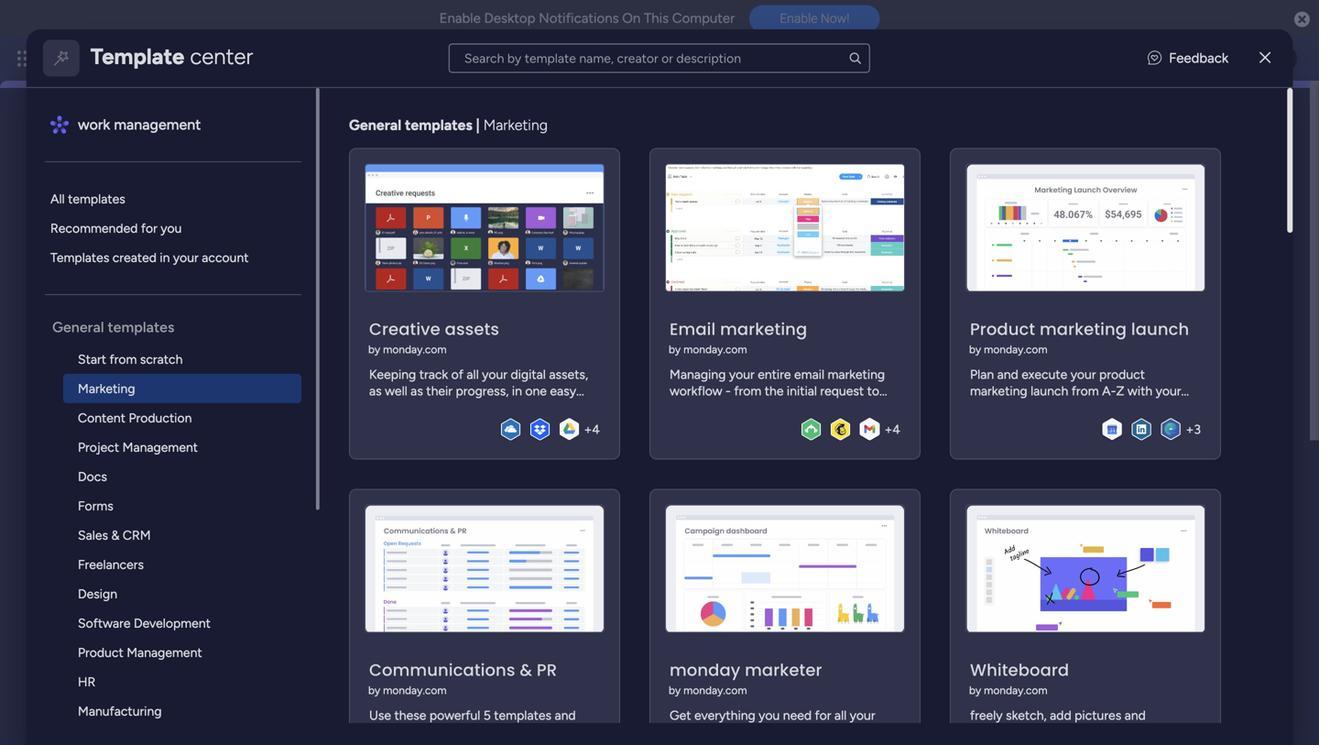 Task type: locate. For each thing, give the bounding box(es) containing it.
0 vertical spatial to
[[323, 133, 337, 151]]

management inside manage and run all aspects of your work in one unified place. from everyday tasks, to advanced projects, and processes, monday work management allows you to connect the dots, work smarter, and achieve shared goals.
[[502, 316, 577, 331]]

monday left marketer
[[670, 659, 741, 682]]

0 horizontal spatial marketing
[[720, 318, 807, 341]]

1 horizontal spatial +
[[885, 422, 893, 437]]

0 horizontal spatial &
[[111, 527, 119, 543]]

and left run
[[269, 296, 290, 312]]

close image
[[1260, 51, 1271, 65]]

you inside manage and run all aspects of your work in one unified place. from everyday tasks, to advanced projects, and processes, monday work management allows you to connect the dots, work smarter, and achieve shared goals.
[[619, 316, 640, 331]]

monday up shared on the left top of page
[[421, 316, 467, 331]]

created
[[112, 250, 157, 265]]

2 marketing from the left
[[1040, 318, 1127, 341]]

2 4 from the left
[[893, 422, 901, 437]]

1 + from the left
[[584, 422, 592, 437]]

creative
[[369, 318, 440, 341]]

you down everyday
[[619, 316, 640, 331]]

to inside welcome to work management
[[323, 133, 337, 151]]

0 horizontal spatial in
[[160, 250, 170, 265]]

goals.
[[468, 335, 501, 351]]

content production
[[78, 410, 192, 426]]

2 horizontal spatial +
[[1186, 422, 1194, 437]]

project
[[78, 439, 119, 455]]

marketing right |
[[483, 116, 548, 134]]

2 vertical spatial and
[[355, 335, 376, 351]]

general right welcome
[[349, 116, 401, 134]]

0 vertical spatial management
[[122, 439, 198, 455]]

by inside email marketing by monday.com
[[669, 343, 681, 356]]

templates inside heading
[[107, 318, 174, 336]]

hr
[[78, 674, 95, 690]]

0 horizontal spatial enable
[[440, 10, 481, 27]]

enable now!
[[780, 11, 850, 26]]

tasks,
[[659, 296, 691, 312]]

product inside product marketing launch by monday.com
[[970, 318, 1036, 341]]

+ 3
[[1186, 422, 1201, 437]]

marketing for product
[[1040, 318, 1127, 341]]

you right for
[[160, 220, 182, 236]]

0 horizontal spatial your
[[173, 250, 198, 265]]

enable inside button
[[780, 11, 818, 26]]

software development
[[78, 615, 211, 631]]

monday inside monday marketer by monday.com
[[670, 659, 741, 682]]

1 vertical spatial in
[[453, 296, 464, 312]]

0 vertical spatial and
[[269, 296, 290, 312]]

to right welcome
[[323, 133, 337, 151]]

templates up start from scratch
[[107, 318, 174, 336]]

+ 4
[[584, 422, 600, 437], [885, 422, 901, 437]]

& inside communications & pr by monday.com
[[520, 659, 532, 682]]

freelancers
[[78, 557, 144, 572]]

1 horizontal spatial + 4
[[885, 422, 901, 437]]

manufacturing
[[78, 703, 162, 719]]

0 vertical spatial monday
[[82, 48, 144, 69]]

0 horizontal spatial and
[[269, 296, 290, 312]]

1 vertical spatial &
[[520, 659, 532, 682]]

1 enable from the left
[[440, 10, 481, 27]]

1 horizontal spatial in
[[453, 296, 464, 312]]

v2 user feedback image
[[1148, 48, 1162, 69]]

0 horizontal spatial you
[[160, 220, 182, 236]]

your inside explore element
[[173, 250, 198, 265]]

management down development
[[126, 645, 202, 660]]

explore work management templates
[[235, 378, 448, 394]]

template
[[91, 43, 184, 70]]

1 vertical spatial marketing
[[78, 381, 135, 396]]

templates up recommended on the top
[[68, 191, 125, 207]]

1 4 from the left
[[592, 422, 600, 437]]

& left crm
[[111, 527, 119, 543]]

2 + from the left
[[885, 422, 893, 437]]

marketing inside work management templates element
[[78, 381, 135, 396]]

marketing left launch
[[1040, 318, 1127, 341]]

marketing
[[483, 116, 548, 134], [78, 381, 135, 396]]

whiteboard
[[970, 659, 1069, 682]]

general up start
[[52, 318, 104, 336]]

1 horizontal spatial product
[[970, 318, 1036, 341]]

templates left |
[[405, 116, 473, 134]]

this
[[644, 10, 669, 27]]

1 horizontal spatial general
[[349, 116, 401, 134]]

enable
[[440, 10, 481, 27], [780, 11, 818, 26]]

scratch
[[140, 351, 183, 367]]

welcome
[[258, 133, 319, 151]]

1 vertical spatial monday
[[421, 316, 467, 331]]

&
[[111, 527, 119, 543], [520, 659, 532, 682]]

manage
[[220, 296, 266, 312]]

notifications
[[539, 10, 619, 27]]

connect
[[659, 316, 706, 331]]

work management
[[78, 116, 201, 133]]

Search by template name, creator or description search field
[[449, 44, 871, 73]]

product marketing launch by monday.com
[[969, 318, 1190, 356]]

1 + 4 from the left
[[584, 422, 600, 437]]

docs
[[78, 469, 107, 484]]

place.
[[534, 296, 568, 312]]

monday.com inside communications & pr by monday.com
[[383, 684, 447, 697]]

marketing inside email marketing by monday.com
[[720, 318, 807, 341]]

and down processes,
[[355, 335, 376, 351]]

1 horizontal spatial to
[[643, 316, 656, 331]]

1 horizontal spatial enable
[[780, 11, 818, 26]]

0 horizontal spatial product
[[78, 645, 123, 660]]

& left pr
[[520, 659, 532, 682]]

management down production
[[122, 439, 198, 455]]

1 vertical spatial general
[[52, 318, 104, 336]]

1 vertical spatial you
[[619, 316, 640, 331]]

management
[[185, 48, 285, 69], [114, 116, 201, 133], [330, 146, 504, 181], [311, 248, 408, 267], [502, 316, 577, 331], [312, 378, 387, 394], [460, 479, 558, 499]]

templates inside explore element
[[68, 191, 125, 207]]

0 horizontal spatial 4
[[592, 422, 600, 437]]

email
[[670, 318, 716, 341]]

1 vertical spatial to
[[694, 296, 707, 312]]

getting started with work management button
[[198, 454, 1113, 526]]

1 horizontal spatial &
[[520, 659, 532, 682]]

of
[[378, 296, 390, 312]]

computer
[[672, 10, 735, 27]]

and
[[269, 296, 290, 312], [332, 316, 354, 331], [355, 335, 376, 351]]

0 vertical spatial you
[[160, 220, 182, 236]]

templates for general templates | marketing
[[405, 116, 473, 134]]

2 + 4 from the left
[[885, 422, 901, 437]]

general inside general templates heading
[[52, 318, 104, 336]]

0 horizontal spatial monday
[[82, 48, 144, 69]]

& inside work management templates element
[[111, 527, 119, 543]]

center
[[190, 43, 253, 70]]

4
[[592, 422, 600, 437], [893, 422, 901, 437]]

everyday
[[604, 296, 656, 312]]

2 enable from the left
[[780, 11, 818, 26]]

None search field
[[449, 44, 871, 73]]

design
[[78, 586, 117, 602]]

work
[[148, 48, 181, 69], [78, 116, 110, 133], [258, 146, 322, 181], [271, 248, 307, 267], [422, 296, 450, 312], [471, 316, 498, 331], [274, 335, 302, 351], [281, 378, 309, 394], [420, 479, 456, 499]]

1 horizontal spatial you
[[619, 316, 640, 331]]

and down aspects
[[332, 316, 354, 331]]

1 horizontal spatial monday
[[421, 316, 467, 331]]

one
[[467, 296, 488, 312]]

account
[[202, 250, 249, 265]]

4 for marketing
[[893, 422, 901, 437]]

manage and run all aspects of your work in one unified place. from everyday tasks, to advanced projects, and processes, monday work management allows you to connect the dots, work smarter, and achieve shared goals.
[[220, 296, 707, 351]]

list box
[[45, 88, 320, 745]]

0 vertical spatial product
[[970, 318, 1036, 341]]

marketing up content
[[78, 381, 135, 396]]

1 horizontal spatial marketing
[[483, 116, 548, 134]]

management inside dropdown button
[[460, 479, 558, 499]]

you
[[160, 220, 182, 236], [619, 316, 640, 331]]

marketing
[[720, 318, 807, 341], [1040, 318, 1127, 341]]

product inside work management templates element
[[78, 645, 123, 660]]

recommended
[[50, 220, 138, 236]]

1 vertical spatial your
[[394, 296, 419, 312]]

work inside explore work management templates button
[[281, 378, 309, 394]]

work inside welcome to work management
[[258, 146, 322, 181]]

templates down achieve
[[390, 378, 448, 394]]

in right created
[[160, 250, 170, 265]]

monday.com inside whiteboard by monday.com
[[984, 684, 1048, 697]]

communications
[[369, 659, 515, 682]]

0 horizontal spatial general
[[52, 318, 104, 336]]

creative assets by monday.com
[[368, 318, 499, 356]]

to down everyday
[[643, 316, 656, 331]]

1 horizontal spatial marketing
[[1040, 318, 1127, 341]]

0 horizontal spatial + 4
[[584, 422, 600, 437]]

0 vertical spatial in
[[160, 250, 170, 265]]

marketing right email
[[720, 318, 807, 341]]

management
[[122, 439, 198, 455], [126, 645, 202, 660]]

templates
[[405, 116, 473, 134], [68, 191, 125, 207], [107, 318, 174, 336], [390, 378, 448, 394]]

0 vertical spatial general
[[349, 116, 401, 134]]

1 vertical spatial management
[[126, 645, 202, 660]]

0 horizontal spatial to
[[323, 133, 337, 151]]

1 vertical spatial and
[[332, 316, 354, 331]]

processes,
[[357, 316, 418, 331]]

product
[[412, 248, 471, 267]]

templates inside button
[[390, 378, 448, 394]]

0 horizontal spatial marketing
[[78, 381, 135, 396]]

your left account
[[173, 250, 198, 265]]

list box containing work management
[[45, 88, 320, 745]]

general
[[349, 116, 401, 134], [52, 318, 104, 336]]

marketing inside product marketing launch by monday.com
[[1040, 318, 1127, 341]]

1 vertical spatial product
[[78, 645, 123, 660]]

from
[[109, 351, 137, 367]]

enable left now!
[[780, 11, 818, 26]]

1 horizontal spatial and
[[332, 316, 354, 331]]

your inside manage and run all aspects of your work in one unified place. from everyday tasks, to advanced projects, and processes, monday work management allows you to connect the dots, work smarter, and achieve shared goals.
[[394, 296, 419, 312]]

1 horizontal spatial your
[[394, 296, 419, 312]]

monday inside manage and run all aspects of your work in one unified place. from everyday tasks, to advanced projects, and processes, monday work management allows you to connect the dots, work smarter, and achieve shared goals.
[[421, 316, 467, 331]]

2 vertical spatial monday
[[670, 659, 741, 682]]

1 horizontal spatial 4
[[893, 422, 901, 437]]

to right tasks,
[[694, 296, 707, 312]]

in left one
[[453, 296, 464, 312]]

enable now! button
[[750, 5, 880, 32]]

2 horizontal spatial monday
[[670, 659, 741, 682]]

3 + from the left
[[1186, 422, 1194, 437]]

0 vertical spatial your
[[173, 250, 198, 265]]

monday
[[82, 48, 144, 69], [421, 316, 467, 331], [670, 659, 741, 682]]

2 vertical spatial to
[[643, 316, 656, 331]]

2 horizontal spatial to
[[694, 296, 707, 312]]

in
[[160, 250, 170, 265], [453, 296, 464, 312]]

product
[[970, 318, 1036, 341], [78, 645, 123, 660]]

crm
[[123, 527, 151, 543]]

for
[[141, 220, 157, 236]]

unified
[[491, 296, 531, 312]]

0 horizontal spatial +
[[584, 422, 592, 437]]

0 vertical spatial &
[[111, 527, 119, 543]]

1 marketing from the left
[[720, 318, 807, 341]]

by inside monday marketer by monday.com
[[669, 684, 681, 697]]

recommended for you
[[50, 220, 182, 236]]

enable left desktop
[[440, 10, 481, 27]]

monday up work management
[[82, 48, 144, 69]]

management for project management
[[122, 439, 198, 455]]

by inside communications & pr by monday.com
[[368, 684, 380, 697]]

run
[[293, 296, 312, 312]]

your right "of"
[[394, 296, 419, 312]]

all templates
[[50, 191, 125, 207]]

your
[[173, 250, 198, 265], [394, 296, 419, 312]]



Task type: vqa. For each thing, say whether or not it's contained in the screenshot.


Task type: describe. For each thing, give the bounding box(es) containing it.
general for general templates
[[52, 318, 104, 336]]

pr
[[537, 659, 557, 682]]

help image
[[1200, 49, 1219, 68]]

4 for assets
[[592, 422, 600, 437]]

by inside whiteboard by monday.com
[[969, 684, 981, 697]]

projects,
[[279, 316, 329, 331]]

getting
[[267, 479, 323, 499]]

template center
[[91, 43, 253, 70]]

management inside list box
[[114, 116, 201, 133]]

the
[[220, 335, 239, 351]]

search image
[[849, 51, 863, 66]]

work management product
[[271, 248, 471, 267]]

general templates | marketing
[[349, 116, 548, 134]]

2 horizontal spatial and
[[355, 335, 376, 351]]

monday.com inside monday marketer by monday.com
[[684, 684, 747, 697]]

allows
[[580, 316, 616, 331]]

monday marketer by monday.com
[[669, 659, 822, 697]]

+ for email marketing
[[885, 422, 893, 437]]

in inside explore element
[[160, 250, 170, 265]]

management inside welcome to work management
[[330, 146, 504, 181]]

smarter,
[[305, 335, 352, 351]]

monday.com inside creative assets by monday.com
[[383, 343, 447, 356]]

general templates
[[52, 318, 174, 336]]

feedback
[[1169, 50, 1229, 66]]

+ 4 for email marketing
[[885, 422, 901, 437]]

enable for enable desktop notifications on this computer
[[440, 10, 481, 27]]

email marketing by monday.com
[[669, 318, 807, 356]]

+ for creative assets
[[584, 422, 592, 437]]

assets
[[445, 318, 499, 341]]

desktop
[[484, 10, 536, 27]]

getting started with work management
[[267, 479, 558, 499]]

explore work management templates button
[[220, 371, 463, 400]]

by inside product marketing launch by monday.com
[[969, 343, 981, 356]]

invite button
[[1020, 134, 1113, 170]]

software
[[78, 615, 130, 631]]

content
[[78, 410, 125, 426]]

shared
[[427, 335, 465, 351]]

general for general templates | marketing
[[349, 116, 401, 134]]

advanced
[[220, 316, 276, 331]]

management inside button
[[312, 378, 387, 394]]

start from scratch
[[78, 351, 183, 367]]

monday for work
[[82, 48, 144, 69]]

marketing for email
[[720, 318, 807, 341]]

& for sales
[[111, 527, 119, 543]]

project management
[[78, 439, 198, 455]]

forms
[[78, 498, 113, 514]]

enable desktop notifications on this computer
[[440, 10, 735, 27]]

work inside list box
[[78, 116, 110, 133]]

launch
[[1131, 318, 1190, 341]]

welcome to work management
[[258, 133, 504, 181]]

explore element
[[45, 184, 316, 272]]

from
[[571, 296, 600, 312]]

& for communications
[[520, 659, 532, 682]]

0 vertical spatial marketing
[[483, 116, 548, 134]]

explore
[[235, 378, 277, 394]]

production
[[129, 410, 192, 426]]

+ 4 for creative assets
[[584, 422, 600, 437]]

invite
[[1061, 143, 1098, 161]]

search everything image
[[1160, 49, 1178, 68]]

management for product management
[[126, 645, 202, 660]]

product for marketing
[[970, 318, 1036, 341]]

dots,
[[242, 335, 271, 351]]

feedback link
[[1148, 48, 1229, 69]]

on
[[622, 10, 641, 27]]

monday.com inside product marketing launch by monday.com
[[984, 343, 1048, 356]]

achieve
[[379, 335, 423, 351]]

monday work management
[[82, 48, 285, 69]]

all
[[315, 296, 327, 312]]

whiteboard by monday.com
[[969, 659, 1069, 697]]

by inside creative assets by monday.com
[[368, 343, 380, 356]]

now!
[[821, 11, 850, 26]]

general templates heading
[[52, 317, 316, 337]]

product for management
[[78, 645, 123, 660]]

with
[[384, 479, 416, 499]]

templates created in your account
[[50, 250, 249, 265]]

aspects
[[330, 296, 375, 312]]

templates for general templates
[[107, 318, 174, 336]]

marketer
[[745, 659, 822, 682]]

templates
[[50, 250, 109, 265]]

all
[[50, 191, 65, 207]]

sales
[[78, 527, 108, 543]]

templates for all templates
[[68, 191, 125, 207]]

dapulse close image
[[1295, 11, 1310, 29]]

in inside manage and run all aspects of your work in one unified place. from everyday tasks, to advanced projects, and processes, monday work management allows you to connect the dots, work smarter, and achieve shared goals.
[[453, 296, 464, 312]]

john smith image
[[1268, 44, 1298, 73]]

enable for enable now!
[[780, 11, 818, 26]]

work inside getting started with work management dropdown button
[[420, 479, 456, 499]]

+ for product marketing launch
[[1186, 422, 1194, 437]]

monday.com inside email marketing by monday.com
[[684, 343, 747, 356]]

select product image
[[16, 49, 35, 68]]

started
[[327, 479, 380, 499]]

3
[[1194, 422, 1201, 437]]

you inside explore element
[[160, 220, 182, 236]]

work management templates element
[[45, 345, 316, 745]]

communications & pr by monday.com
[[368, 659, 557, 697]]

sales & crm
[[78, 527, 151, 543]]

development
[[134, 615, 211, 631]]

start
[[78, 351, 106, 367]]

|
[[476, 116, 480, 134]]

monday for marketer
[[670, 659, 741, 682]]

product management
[[78, 645, 202, 660]]



